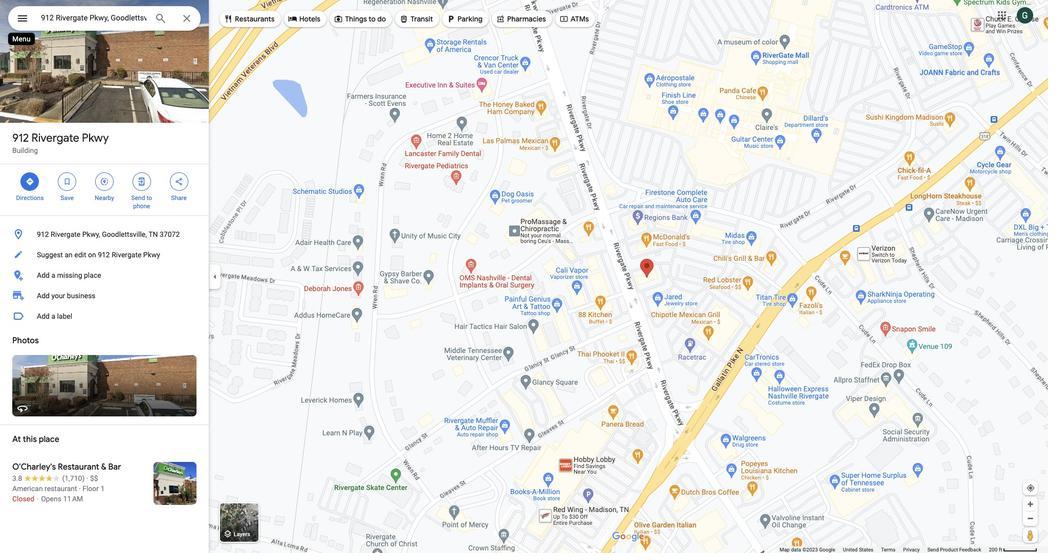 Task type: vqa. For each thing, say whether or not it's contained in the screenshot.
Broad to the middle
no



Task type: describe. For each thing, give the bounding box(es) containing it.
business
[[67, 292, 96, 300]]

add for add a missing place
[[37, 271, 50, 280]]

⋅
[[36, 495, 39, 503]]

at this place
[[12, 435, 59, 445]]


[[100, 176, 109, 187]]

 search field
[[8, 6, 201, 33]]

this
[[23, 435, 37, 445]]

 button
[[8, 6, 37, 33]]

add a label
[[37, 312, 72, 321]]


[[224, 13, 233, 25]]

suggest an edit on 912 rivergate pkwy
[[37, 251, 160, 259]]

912 inside button
[[98, 251, 110, 259]]

floor
[[83, 485, 99, 493]]

pkwy inside 912 rivergate pkwy building
[[82, 131, 109, 145]]

united states
[[844, 547, 874, 553]]

nearby
[[95, 195, 114, 202]]

 things to do
[[334, 13, 386, 25]]

zoom in image
[[1027, 501, 1035, 508]]

hotels
[[299, 14, 321, 24]]

map
[[780, 547, 790, 553]]

suggest
[[37, 251, 63, 259]]

parking
[[458, 14, 483, 24]]

zoom out image
[[1027, 515, 1035, 523]]

google maps element
[[0, 0, 1049, 554]]

1
[[101, 485, 105, 493]]

add a missing place button
[[0, 265, 209, 286]]

send to phone
[[131, 195, 152, 210]]

send product feedback
[[928, 547, 982, 553]]

place inside add a missing place button
[[84, 271, 101, 280]]

do
[[378, 14, 386, 24]]

restaurants
[[235, 14, 275, 24]]

restaurant
[[45, 485, 77, 493]]

google
[[820, 547, 836, 553]]


[[288, 13, 297, 25]]

send for send to phone
[[131, 195, 145, 202]]

 atms
[[560, 13, 589, 25]]

none field inside 912 rivergate pkwy, goodlettsville, tn 37072 field
[[41, 12, 146, 24]]

 hotels
[[288, 13, 321, 25]]

rivergate inside button
[[112, 251, 142, 259]]

privacy button
[[904, 547, 920, 554]]

912 rivergate pkwy, goodlettsville, tn 37072
[[37, 230, 180, 239]]

atms
[[571, 14, 589, 24]]

american restaurant · floor 1 closed ⋅ opens 11 am
[[12, 485, 105, 503]]

missing
[[57, 271, 82, 280]]

pkwy inside button
[[143, 251, 160, 259]]

price: moderate image
[[90, 475, 98, 483]]

transit
[[411, 14, 433, 24]]

$$
[[90, 475, 98, 483]]

bar
[[108, 462, 121, 473]]

912 rivergate pkwy building
[[12, 131, 109, 155]]

restaurant
[[58, 462, 99, 473]]

rivergate for pkwy
[[31, 131, 79, 145]]

a for missing
[[51, 271, 55, 280]]

rivergate for pkwy,
[[51, 230, 81, 239]]

3.8 stars 1,710 reviews image
[[12, 474, 85, 484]]

on
[[88, 251, 96, 259]]

o'charley's
[[12, 462, 56, 473]]

pharmacies
[[507, 14, 546, 24]]

at
[[12, 435, 21, 445]]

send product feedback button
[[928, 547, 982, 554]]

closed
[[12, 495, 34, 503]]

· inside american restaurant · floor 1 closed ⋅ opens 11 am
[[79, 485, 81, 493]]

add a label button
[[0, 306, 209, 327]]

united states button
[[844, 547, 874, 554]]

©2023
[[803, 547, 818, 553]]

ft
[[999, 547, 1003, 553]]

pkwy,
[[82, 230, 100, 239]]

 pharmacies
[[496, 13, 546, 25]]

add your business
[[37, 292, 96, 300]]

edit
[[74, 251, 86, 259]]


[[63, 176, 72, 187]]



Task type: locate. For each thing, give the bounding box(es) containing it.
your
[[51, 292, 65, 300]]

2 horizontal spatial 912
[[98, 251, 110, 259]]

1 horizontal spatial pkwy
[[143, 251, 160, 259]]

200 ft
[[990, 547, 1003, 553]]

save
[[61, 195, 74, 202]]

footer inside google maps element
[[780, 547, 990, 554]]

add left label
[[37, 312, 50, 321]]

add for add your business
[[37, 292, 50, 300]]

send inside button
[[928, 547, 939, 553]]

912 for pkwy
[[12, 131, 29, 145]]

an
[[65, 251, 73, 259]]

a left missing
[[51, 271, 55, 280]]

pkwy up 
[[82, 131, 109, 145]]

rivergate inside 912 rivergate pkwy building
[[31, 131, 79, 145]]

0 horizontal spatial to
[[147, 195, 152, 202]]

add your business link
[[0, 286, 209, 306]]

1 horizontal spatial place
[[84, 271, 101, 280]]

3.8
[[12, 475, 22, 483]]


[[447, 13, 456, 25]]

1 vertical spatial 912
[[37, 230, 49, 239]]

1 horizontal spatial 912
[[37, 230, 49, 239]]

912 inside 912 rivergate pkwy building
[[12, 131, 29, 145]]

to
[[369, 14, 376, 24], [147, 195, 152, 202]]

terms
[[882, 547, 896, 553]]

0 vertical spatial pkwy
[[82, 131, 109, 145]]

to inside send to phone
[[147, 195, 152, 202]]

privacy
[[904, 547, 920, 553]]

american
[[12, 485, 43, 493]]

1 vertical spatial rivergate
[[51, 230, 81, 239]]

map data ©2023 google
[[780, 547, 836, 553]]

place right this
[[39, 435, 59, 445]]

place down on
[[84, 271, 101, 280]]

footer containing map data ©2023 google
[[780, 547, 990, 554]]

0 horizontal spatial pkwy
[[82, 131, 109, 145]]

0 vertical spatial place
[[84, 271, 101, 280]]

show street view coverage image
[[1024, 528, 1038, 543]]

912 up building
[[12, 131, 29, 145]]


[[137, 176, 146, 187]]

1 vertical spatial a
[[51, 312, 55, 321]]

0 horizontal spatial place
[[39, 435, 59, 445]]

2 a from the top
[[51, 312, 55, 321]]


[[174, 176, 184, 187]]

2 add from the top
[[37, 292, 50, 300]]

0 vertical spatial ·
[[86, 475, 88, 483]]

0 horizontal spatial send
[[131, 195, 145, 202]]

actions for 912 rivergate pkwy region
[[0, 164, 209, 216]]

None field
[[41, 12, 146, 24]]

1 vertical spatial send
[[928, 547, 939, 553]]

1 horizontal spatial ·
[[86, 475, 88, 483]]

send for send product feedback
[[928, 547, 939, 553]]

 parking
[[447, 13, 483, 25]]

0 vertical spatial a
[[51, 271, 55, 280]]

&
[[101, 462, 106, 473]]

200 ft button
[[990, 547, 1038, 553]]

suggest an edit on 912 rivergate pkwy button
[[0, 245, 209, 265]]


[[334, 13, 343, 25]]

google account: greg robinson  
(robinsongreg175@gmail.com) image
[[1017, 7, 1034, 23]]

0 vertical spatial to
[[369, 14, 376, 24]]

rivergate up building
[[31, 131, 79, 145]]

2 vertical spatial rivergate
[[112, 251, 142, 259]]

pkwy
[[82, 131, 109, 145], [143, 251, 160, 259]]

a
[[51, 271, 55, 280], [51, 312, 55, 321]]

send left product
[[928, 547, 939, 553]]

layers
[[234, 532, 250, 538]]


[[25, 176, 35, 187]]

 restaurants
[[224, 13, 275, 25]]

pkwy down tn
[[143, 251, 160, 259]]

add left your
[[37, 292, 50, 300]]

rivergate inside "button"
[[51, 230, 81, 239]]

product
[[941, 547, 959, 553]]

912 right on
[[98, 251, 110, 259]]

· left floor on the bottom left of the page
[[79, 485, 81, 493]]

11 am
[[63, 495, 83, 503]]

add down suggest
[[37, 271, 50, 280]]

united
[[844, 547, 858, 553]]

rivergate up an
[[51, 230, 81, 239]]

directions
[[16, 195, 44, 202]]

912 rivergate pkwy main content
[[0, 0, 209, 554]]

add for add a label
[[37, 312, 50, 321]]


[[400, 13, 409, 25]]

1 horizontal spatial send
[[928, 547, 939, 553]]

37072
[[160, 230, 180, 239]]

rivergate down goodlettsville,
[[112, 251, 142, 259]]

 transit
[[400, 13, 433, 25]]

200
[[990, 547, 998, 553]]

to up phone at the top of page
[[147, 195, 152, 202]]


[[496, 13, 505, 25]]

0 vertical spatial 912
[[12, 131, 29, 145]]

a for label
[[51, 312, 55, 321]]

send up phone at the top of page
[[131, 195, 145, 202]]

912 rivergate pkwy, goodlettsville, tn 37072 button
[[0, 224, 209, 245]]

a left label
[[51, 312, 55, 321]]

photos
[[12, 336, 39, 346]]

phone
[[133, 203, 150, 210]]

0 horizontal spatial 912
[[12, 131, 29, 145]]

0 vertical spatial add
[[37, 271, 50, 280]]

share
[[171, 195, 187, 202]]

2 vertical spatial add
[[37, 312, 50, 321]]

912 Rivergate Pkwy, Goodlettsville, TN 37072 field
[[8, 6, 201, 31]]

912
[[12, 131, 29, 145], [37, 230, 49, 239], [98, 251, 110, 259]]

feedback
[[960, 547, 982, 553]]

912 for pkwy,
[[37, 230, 49, 239]]

to left do
[[369, 14, 376, 24]]

1 vertical spatial add
[[37, 292, 50, 300]]


[[16, 11, 29, 26]]

states
[[859, 547, 874, 553]]

send inside send to phone
[[131, 195, 145, 202]]

· $$
[[86, 475, 98, 483]]

·
[[86, 475, 88, 483], [79, 485, 81, 493]]

1 vertical spatial to
[[147, 195, 152, 202]]

1 vertical spatial place
[[39, 435, 59, 445]]

1 a from the top
[[51, 271, 55, 280]]

1 add from the top
[[37, 271, 50, 280]]

2 vertical spatial 912
[[98, 251, 110, 259]]

opens
[[41, 495, 61, 503]]

(1,710)
[[62, 475, 85, 483]]

goodlettsville,
[[102, 230, 147, 239]]

terms button
[[882, 547, 896, 554]]

912 inside "button"
[[37, 230, 49, 239]]

add a missing place
[[37, 271, 101, 280]]

data
[[791, 547, 802, 553]]

to inside  things to do
[[369, 14, 376, 24]]

rivergate
[[31, 131, 79, 145], [51, 230, 81, 239], [112, 251, 142, 259]]

tn
[[149, 230, 158, 239]]

send
[[131, 195, 145, 202], [928, 547, 939, 553]]

0 vertical spatial send
[[131, 195, 145, 202]]

912 up suggest
[[37, 230, 49, 239]]

0 horizontal spatial ·
[[79, 485, 81, 493]]

label
[[57, 312, 72, 321]]

things
[[345, 14, 367, 24]]

footer
[[780, 547, 990, 554]]

building
[[12, 146, 38, 155]]

0 vertical spatial rivergate
[[31, 131, 79, 145]]

· left price: moderate icon
[[86, 475, 88, 483]]

3 add from the top
[[37, 312, 50, 321]]

show your location image
[[1027, 484, 1036, 493]]

1 vertical spatial ·
[[79, 485, 81, 493]]

1 vertical spatial pkwy
[[143, 251, 160, 259]]

o'charley's restaurant & bar
[[12, 462, 121, 473]]

collapse side panel image
[[209, 271, 221, 282]]


[[560, 13, 569, 25]]

1 horizontal spatial to
[[369, 14, 376, 24]]



